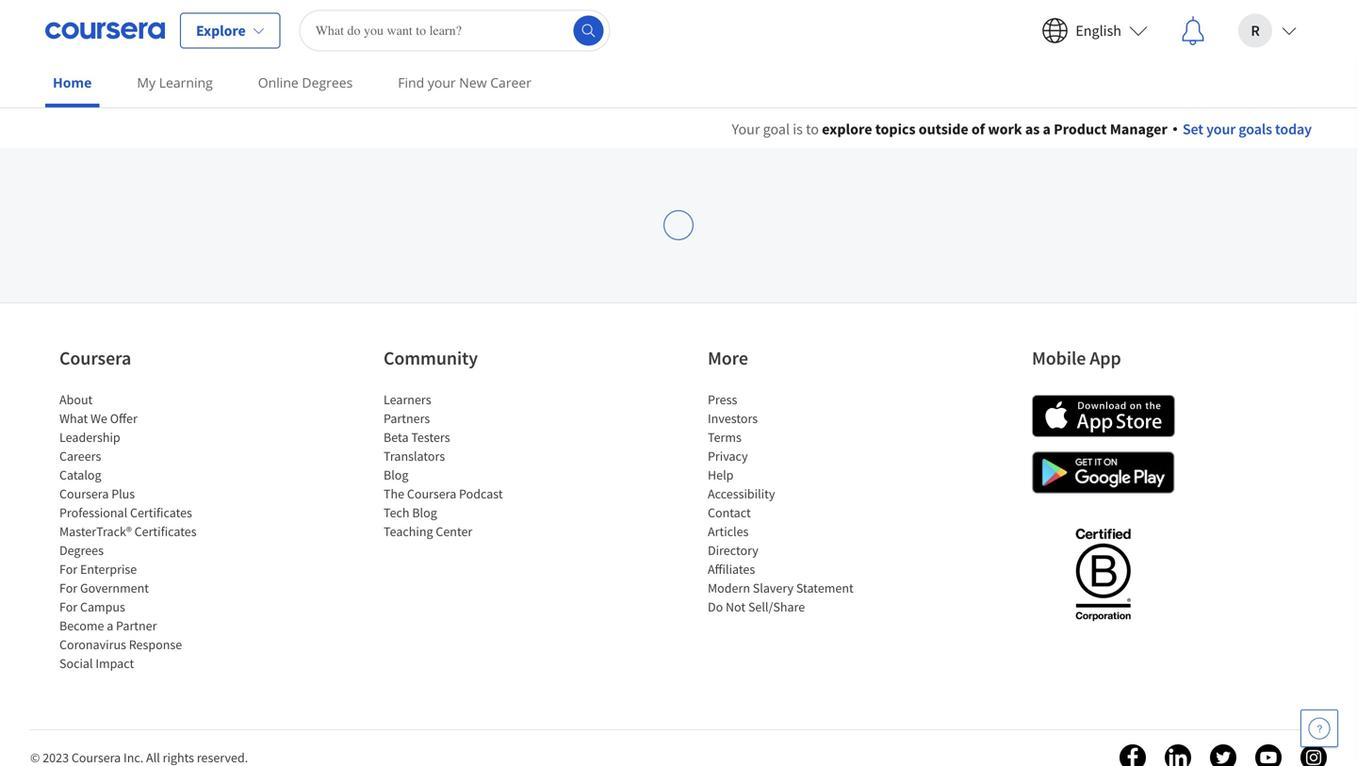 Task type: locate. For each thing, give the bounding box(es) containing it.
online
[[258, 74, 299, 91]]

tech blog link
[[384, 504, 437, 521]]

coronavirus response link
[[59, 636, 182, 653]]

english
[[1076, 21, 1122, 40]]

product
[[1054, 120, 1107, 139]]

0 horizontal spatial degrees
[[59, 542, 104, 559]]

affiliates link
[[708, 561, 755, 578]]

your
[[428, 74, 456, 91], [1207, 120, 1236, 139]]

main content
[[0, 95, 1357, 335]]

social impact link
[[59, 655, 134, 672]]

coursera image
[[45, 16, 165, 46]]

main content containing your goal is to
[[0, 95, 1357, 335]]

1 horizontal spatial list
[[384, 390, 544, 541]]

the coursera podcast link
[[384, 485, 503, 502]]

degrees down mastertrack® in the bottom of the page
[[59, 542, 104, 559]]

mastertrack®
[[59, 523, 132, 540]]

about what we offer leadership careers catalog coursera plus professional certificates mastertrack® certificates degrees for enterprise for government for campus become a partner coronavirus response social impact
[[59, 391, 197, 672]]

affiliates
[[708, 561, 755, 578]]

list
[[59, 390, 220, 673], [384, 390, 544, 541], [708, 390, 868, 616]]

coronavirus
[[59, 636, 126, 653]]

1 vertical spatial for
[[59, 580, 77, 597]]

learning
[[159, 74, 213, 91]]

for up become
[[59, 599, 77, 616]]

0 horizontal spatial a
[[107, 617, 113, 634]]

None search field
[[299, 10, 611, 51]]

degrees
[[302, 74, 353, 91], [59, 542, 104, 559]]

blog up the
[[384, 467, 409, 484]]

set
[[1183, 120, 1204, 139]]

1 vertical spatial degrees
[[59, 542, 104, 559]]

0 vertical spatial for
[[59, 561, 77, 578]]

smile image
[[1035, 293, 1058, 316]]

topics
[[875, 120, 916, 139]]

list containing about
[[59, 390, 220, 673]]

help center image
[[1308, 717, 1331, 740]]

1 list from the left
[[59, 390, 220, 673]]

app
[[1090, 346, 1121, 370]]

terms
[[708, 429, 742, 446]]

privacy
[[708, 448, 748, 465]]

community
[[384, 346, 478, 370]]

accessibility
[[708, 485, 775, 502]]

terms link
[[708, 429, 742, 446]]

new
[[459, 74, 487, 91]]

1 horizontal spatial degrees
[[302, 74, 353, 91]]

list for coursera
[[59, 390, 220, 673]]

press investors terms privacy help accessibility contact articles directory affiliates modern slavery statement do not sell/share
[[708, 391, 854, 616]]

coursera linkedin image
[[1165, 745, 1191, 766]]

mobile
[[1032, 346, 1086, 370]]

logo of certified b corporation image
[[1065, 517, 1142, 631]]

0 horizontal spatial list
[[59, 390, 220, 673]]

center
[[436, 523, 473, 540]]

careers link
[[59, 448, 101, 465]]

1 horizontal spatial your
[[1207, 120, 1236, 139]]

my
[[137, 74, 156, 91]]

what
[[59, 410, 88, 427]]

download on the app store image
[[1032, 395, 1175, 437]]

2 vertical spatial for
[[59, 599, 77, 616]]

for up for campus link
[[59, 580, 77, 597]]

coursera inside the 'learners partners beta testers translators blog the coursera podcast tech blog teaching center'
[[407, 485, 456, 502]]

plus
[[111, 485, 135, 502]]

1 vertical spatial a
[[107, 617, 113, 634]]

online degrees link
[[251, 61, 360, 104]]

accessibility link
[[708, 485, 775, 502]]

coursera down catalog link
[[59, 485, 109, 502]]

about link
[[59, 391, 93, 408]]

certificates up mastertrack® certificates link
[[130, 504, 192, 521]]

a down campus
[[107, 617, 113, 634]]

modern
[[708, 580, 750, 597]]

certificates down professional certificates link in the left bottom of the page
[[134, 523, 197, 540]]

for
[[59, 561, 77, 578], [59, 580, 77, 597], [59, 599, 77, 616]]

coursera inside 'about what we offer leadership careers catalog coursera plus professional certificates mastertrack® certificates degrees for enterprise for government for campus become a partner coronavirus response social impact'
[[59, 485, 109, 502]]

certificates
[[130, 504, 192, 521], [134, 523, 197, 540]]

list containing learners
[[384, 390, 544, 541]]

for campus link
[[59, 599, 125, 616]]

beta
[[384, 429, 409, 446]]

partners
[[384, 410, 430, 427]]

articles
[[708, 523, 749, 540]]

today
[[1275, 120, 1312, 139]]

offer
[[110, 410, 137, 427]]

work
[[988, 120, 1022, 139]]

for government link
[[59, 580, 149, 597]]

help
[[708, 467, 734, 484]]

your inside "set your goals today" dropdown button
[[1207, 120, 1236, 139]]

catalog link
[[59, 467, 101, 484]]

your right set
[[1207, 120, 1236, 139]]

a
[[1043, 120, 1051, 139], [107, 617, 113, 634]]

0 vertical spatial blog
[[384, 467, 409, 484]]

set your goals today button
[[1173, 118, 1312, 140]]

your for find
[[428, 74, 456, 91]]

about
[[59, 391, 93, 408]]

manager
[[1110, 120, 1168, 139]]

list for more
[[708, 390, 868, 616]]

1 horizontal spatial blog
[[412, 504, 437, 521]]

0 horizontal spatial your
[[428, 74, 456, 91]]

list containing press
[[708, 390, 868, 616]]

your right find at the left of the page
[[428, 74, 456, 91]]

teaching
[[384, 523, 433, 540]]

0 vertical spatial a
[[1043, 120, 1051, 139]]

learners partners beta testers translators blog the coursera podcast tech blog teaching center
[[384, 391, 503, 540]]

3 list from the left
[[708, 390, 868, 616]]

mastertrack® certificates link
[[59, 523, 197, 540]]

a right as in the top of the page
[[1043, 120, 1051, 139]]

coursera youtube image
[[1256, 745, 1282, 766]]

0 horizontal spatial blog
[[384, 467, 409, 484]]

help link
[[708, 467, 734, 484]]

degrees inside 'about what we offer leadership careers catalog coursera plus professional certificates mastertrack® certificates degrees for enterprise for government for campus become a partner coronavirus response social impact'
[[59, 542, 104, 559]]

for down 'degrees' link
[[59, 561, 77, 578]]

response
[[129, 636, 182, 653]]

do
[[708, 599, 723, 616]]

get it on google play image
[[1032, 452, 1175, 494]]

testers
[[411, 429, 450, 446]]

2 horizontal spatial list
[[708, 390, 868, 616]]

beta testers link
[[384, 429, 450, 446]]

your inside find your new career link
[[428, 74, 456, 91]]

careers
[[59, 448, 101, 465]]

degrees right online
[[302, 74, 353, 91]]

your for set
[[1207, 120, 1236, 139]]

learners link
[[384, 391, 431, 408]]

for enterprise link
[[59, 561, 137, 578]]

blog
[[384, 467, 409, 484], [412, 504, 437, 521]]

2 list from the left
[[384, 390, 544, 541]]

coursera up the tech blog link
[[407, 485, 456, 502]]

blog up teaching center link
[[412, 504, 437, 521]]

your goal is to explore topics outside of work as a product manager
[[732, 120, 1168, 139]]

1 vertical spatial your
[[1207, 120, 1236, 139]]

online degrees
[[258, 74, 353, 91]]

0 vertical spatial your
[[428, 74, 456, 91]]

my learning
[[137, 74, 213, 91]]



Task type: describe. For each thing, give the bounding box(es) containing it.
learners
[[384, 391, 431, 408]]

impact
[[95, 655, 134, 672]]

slavery
[[753, 580, 794, 597]]

goals
[[1239, 120, 1272, 139]]

a inside 'about what we offer leadership careers catalog coursera plus professional certificates mastertrack® certificates degrees for enterprise for government for campus become a partner coronavirus response social impact'
[[107, 617, 113, 634]]

investors
[[708, 410, 758, 427]]

find your new career
[[398, 74, 532, 91]]

3 for from the top
[[59, 599, 77, 616]]

government
[[80, 580, 149, 597]]

press link
[[708, 391, 737, 408]]

coursera up about
[[59, 346, 131, 370]]

of
[[972, 120, 985, 139]]

home
[[53, 74, 92, 91]]

What do you want to learn? text field
[[299, 10, 611, 51]]

directory
[[708, 542, 759, 559]]

0 vertical spatial certificates
[[130, 504, 192, 521]]

coursera for learners partners beta testers translators blog the coursera podcast tech blog teaching center
[[407, 485, 456, 502]]

contact
[[708, 504, 751, 521]]

r button
[[1224, 0, 1312, 61]]

catalog
[[59, 467, 101, 484]]

your
[[732, 120, 760, 139]]

1 horizontal spatial a
[[1043, 120, 1051, 139]]

translators
[[384, 448, 445, 465]]

professional
[[59, 504, 127, 521]]

english button
[[1027, 0, 1163, 61]]

mobile app
[[1032, 346, 1121, 370]]

translators link
[[384, 448, 445, 465]]

investors link
[[708, 410, 758, 427]]

do not sell/share link
[[708, 599, 805, 616]]

directory link
[[708, 542, 759, 559]]

modern slavery statement link
[[708, 580, 854, 597]]

more
[[708, 346, 748, 370]]

2 for from the top
[[59, 580, 77, 597]]

not
[[726, 599, 746, 616]]

as
[[1025, 120, 1040, 139]]

coursera plus link
[[59, 485, 135, 502]]

sell/share
[[748, 599, 805, 616]]

we
[[90, 410, 107, 427]]

enterprise
[[80, 561, 137, 578]]

social
[[59, 655, 93, 672]]

explore
[[822, 120, 872, 139]]

find
[[398, 74, 424, 91]]

my learning link
[[130, 61, 220, 104]]

coursera for about what we offer leadership careers catalog coursera plus professional certificates mastertrack® certificates degrees for enterprise for government for campus become a partner coronavirus response social impact
[[59, 485, 109, 502]]

become
[[59, 617, 104, 634]]

contact link
[[708, 504, 751, 521]]

to
[[806, 120, 819, 139]]

privacy link
[[708, 448, 748, 465]]

coursera facebook image
[[1120, 745, 1146, 766]]

0 vertical spatial degrees
[[302, 74, 353, 91]]

partner
[[116, 617, 157, 634]]

become a partner link
[[59, 617, 157, 634]]

list for community
[[384, 390, 544, 541]]

1 for from the top
[[59, 561, 77, 578]]

is
[[793, 120, 803, 139]]

partners link
[[384, 410, 430, 427]]

explore button
[[180, 13, 281, 49]]

professional certificates link
[[59, 504, 192, 521]]

leadership
[[59, 429, 120, 446]]

degrees link
[[59, 542, 104, 559]]

press
[[708, 391, 737, 408]]

1 vertical spatial certificates
[[134, 523, 197, 540]]

articles link
[[708, 523, 749, 540]]

statement
[[796, 580, 854, 597]]

campus
[[80, 599, 125, 616]]

outside
[[919, 120, 969, 139]]

find your new career link
[[390, 61, 539, 104]]

1 vertical spatial blog
[[412, 504, 437, 521]]

home link
[[45, 61, 99, 107]]

set your goals today
[[1183, 120, 1312, 139]]

blog link
[[384, 467, 409, 484]]

the
[[384, 485, 404, 502]]

teaching center link
[[384, 523, 473, 540]]

coursera instagram image
[[1301, 745, 1327, 766]]

coursera twitter image
[[1210, 745, 1237, 766]]

career
[[490, 74, 532, 91]]

r
[[1251, 21, 1260, 40]]



Task type: vqa. For each thing, say whether or not it's contained in the screenshot.
THE BECOME
yes



